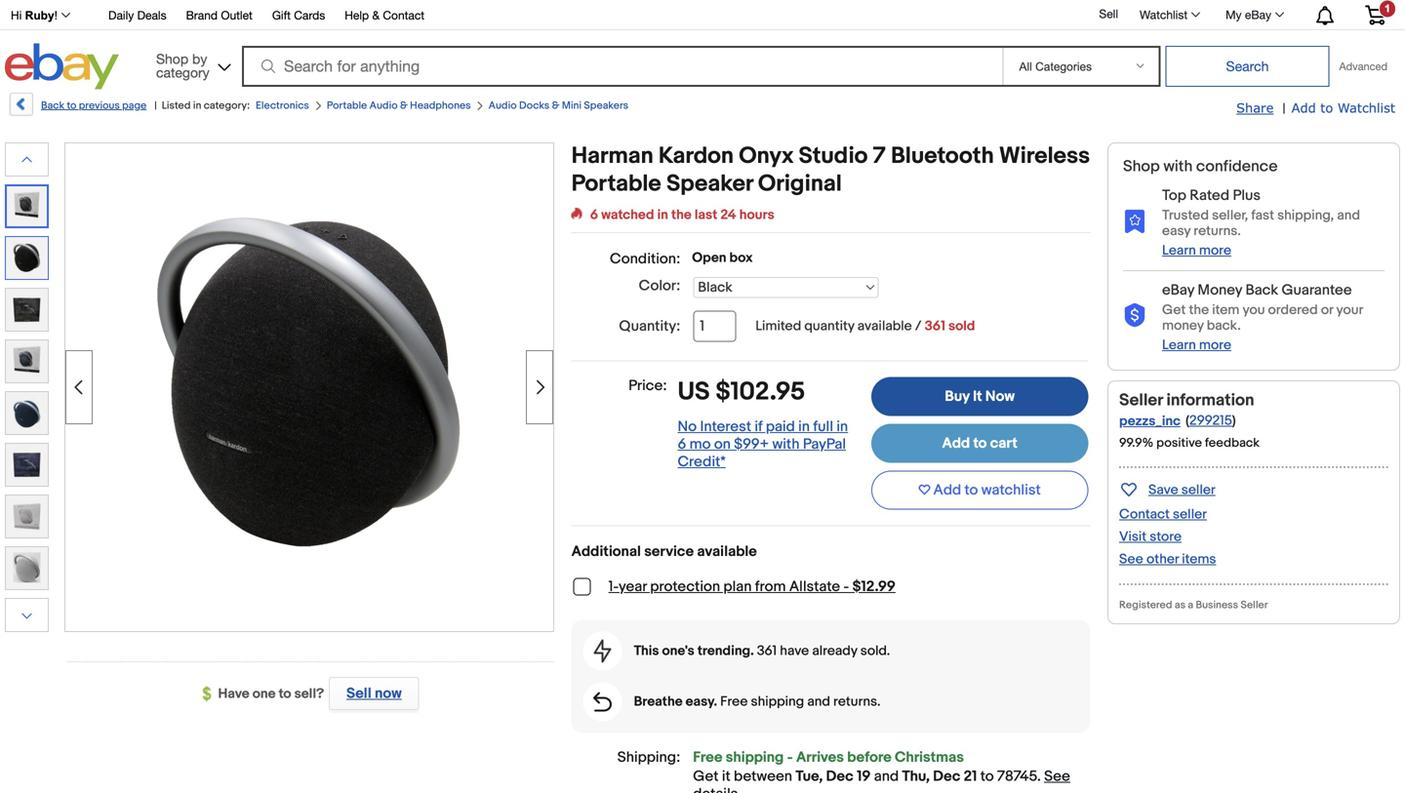 Task type: describe. For each thing, give the bounding box(es) containing it.
buy
[[945, 388, 970, 405]]

1-year protection plan from allstate - $12.99
[[608, 578, 896, 596]]

cards
[[294, 8, 325, 22]]

ordered
[[1268, 302, 1318, 318]]

help
[[345, 8, 369, 22]]

brand outlet
[[186, 8, 253, 22]]

1 vertical spatial seller
[[1241, 599, 1268, 612]]

none submit inside shop by category banner
[[1166, 46, 1329, 87]]

0 horizontal spatial and
[[807, 694, 830, 710]]

sell?
[[294, 686, 324, 703]]

quantity:
[[619, 318, 680, 335]]

to inside button
[[965, 482, 978, 499]]

get inside the us $102.95 main content
[[693, 768, 719, 786]]

sell for sell
[[1099, 7, 1118, 21]]

box
[[729, 250, 753, 266]]

seller information pezzs_inc ( 299215 ) 99.9% positive feedback
[[1119, 390, 1260, 451]]

condition:
[[610, 250, 680, 268]]

details
[[693, 786, 738, 793]]

listed
[[162, 100, 191, 112]]

1
[[1385, 2, 1391, 14]]

item
[[1212, 302, 1240, 318]]

save seller button
[[1119, 478, 1216, 500]]

tue,
[[796, 768, 823, 786]]

with details__icon image for this one's trending.
[[594, 640, 611, 663]]

fast
[[1251, 207, 1274, 224]]

1 link
[[1353, 0, 1397, 28]]

now
[[375, 685, 402, 703]]

21
[[964, 768, 977, 786]]

the inside the us $102.95 main content
[[671, 207, 692, 223]]

picture 5 of 10 image
[[6, 341, 48, 382]]

sold.
[[860, 643, 890, 660]]

by
[[192, 51, 207, 67]]

with details__icon image for ebay money back guarantee
[[1123, 304, 1147, 328]]

add to cart link
[[871, 424, 1088, 463]]

help & contact link
[[345, 5, 425, 27]]

shop for shop with confidence
[[1123, 157, 1160, 176]]

2 audio from the left
[[488, 100, 517, 112]]

easy
[[1162, 223, 1191, 240]]

the inside ebay money back guarantee get the item you ordered or your money back. learn more
[[1189, 302, 1209, 318]]

shop for shop by category
[[156, 51, 188, 67]]

to left cart
[[973, 435, 987, 452]]

and inside top rated plus trusted seller, fast shipping, and easy returns. learn more
[[1337, 207, 1360, 224]]

back.
[[1207, 317, 1241, 334]]

shipping:
[[617, 749, 680, 766]]

get inside ebay money back guarantee get the item you ordered or your money back. learn more
[[1162, 302, 1186, 318]]

1 vertical spatial shipping
[[726, 749, 784, 766]]

pezzs_inc link
[[1119, 413, 1181, 430]]

& inside the account navigation
[[372, 8, 380, 22]]

paypal
[[803, 436, 846, 453]]

portable audio & headphones
[[327, 100, 471, 112]]

quantity
[[804, 318, 854, 335]]

registered
[[1119, 599, 1172, 612]]

money
[[1162, 317, 1204, 334]]

dollar sign image
[[202, 687, 218, 702]]

see details
[[693, 768, 1070, 793]]

picture 3 of 10 image
[[6, 237, 48, 279]]

picture 6 of 10 image
[[6, 392, 48, 434]]

back to previous page link
[[8, 93, 147, 123]]

save seller
[[1148, 482, 1216, 498]]

0 vertical spatial back
[[41, 100, 64, 112]]

to right the one
[[279, 686, 291, 703]]

have
[[218, 686, 249, 703]]

thu,
[[902, 768, 930, 786]]

add to cart
[[942, 435, 1018, 452]]

as
[[1175, 599, 1186, 612]]

have one to sell?
[[218, 686, 324, 703]]

in right listed
[[193, 100, 201, 112]]

to left previous
[[67, 100, 76, 112]]

6 inside no interest if paid in full in 6 mo on $99+ with paypal credit*
[[678, 436, 686, 453]]

.
[[1037, 768, 1041, 786]]

with details__icon image for top rated plus
[[1123, 209, 1147, 233]]

add to watchlist link
[[1292, 100, 1395, 117]]

0 horizontal spatial 6
[[590, 207, 598, 223]]

available for service
[[697, 543, 757, 561]]

speaker
[[666, 170, 753, 198]]

plan
[[723, 578, 752, 596]]

/
[[915, 318, 922, 335]]

available for quantity
[[857, 318, 912, 335]]

(
[[1186, 413, 1189, 429]]

| inside share | add to watchlist
[[1282, 101, 1286, 117]]

us $102.95 main content
[[571, 142, 1090, 793]]

share button
[[1236, 100, 1274, 117]]

additional service available
[[571, 543, 757, 561]]

visit store link
[[1119, 529, 1182, 545]]

category:
[[204, 100, 250, 112]]

with inside no interest if paid in full in 6 mo on $99+ with paypal credit*
[[772, 436, 800, 453]]

docks
[[519, 100, 550, 112]]

0 horizontal spatial 361
[[757, 643, 777, 660]]

picture 9 of 10 image
[[6, 547, 48, 589]]

advanced link
[[1329, 47, 1397, 86]]

top rated plus trusted seller, fast shipping, and easy returns. learn more
[[1162, 187, 1360, 259]]

us $102.95
[[678, 377, 805, 407]]

learn more link for rated
[[1162, 242, 1231, 259]]

watchlist inside share | add to watchlist
[[1338, 100, 1395, 115]]

returns. inside top rated plus trusted seller, fast shipping, and easy returns. learn more
[[1194, 223, 1241, 240]]

contact inside contact seller visit store see other items
[[1119, 506, 1170, 523]]

service
[[644, 543, 694, 561]]

my ebay
[[1226, 8, 1271, 21]]

)
[[1232, 413, 1236, 429]]

positive
[[1156, 436, 1202, 451]]

cart
[[990, 435, 1018, 452]]

7
[[873, 142, 886, 170]]

0 vertical spatial free
[[720, 694, 748, 710]]

last
[[695, 207, 717, 223]]

a
[[1188, 599, 1193, 612]]

1-
[[608, 578, 619, 596]]

mini
[[562, 100, 582, 112]]

from
[[755, 578, 786, 596]]

help & contact
[[345, 8, 425, 22]]

deals
[[137, 8, 166, 22]]

add for add to watchlist
[[933, 482, 961, 499]]

watchlist link
[[1129, 3, 1209, 26]]

page
[[122, 100, 147, 112]]

trusted
[[1162, 207, 1209, 224]]

see details link
[[693, 768, 1070, 793]]

protection
[[650, 578, 720, 596]]

learn more link for money
[[1162, 337, 1231, 354]]



Task type: locate. For each thing, give the bounding box(es) containing it.
save
[[1148, 482, 1178, 498]]

1 vertical spatial portable
[[571, 170, 661, 198]]

sell for sell now
[[346, 685, 371, 703]]

2 horizontal spatial and
[[1337, 207, 1360, 224]]

with details__icon image left this
[[594, 640, 611, 663]]

with details__icon image
[[1123, 209, 1147, 233], [1123, 304, 1147, 328], [594, 640, 611, 663], [593, 692, 612, 712]]

rated
[[1190, 187, 1230, 204]]

portable up watched
[[571, 170, 661, 198]]

contact right help
[[383, 8, 425, 22]]

dec
[[826, 768, 854, 786], [933, 768, 960, 786]]

1 horizontal spatial portable
[[571, 170, 661, 198]]

0 vertical spatial shipping
[[751, 694, 804, 710]]

sell now link
[[324, 677, 419, 710]]

1 horizontal spatial returns.
[[1194, 223, 1241, 240]]

& left "mini"
[[552, 100, 560, 112]]

top
[[1162, 187, 1186, 204]]

1 horizontal spatial with
[[1163, 157, 1193, 176]]

more down 'seller,'
[[1199, 242, 1231, 259]]

and right shipping,
[[1337, 207, 1360, 224]]

seller for save
[[1181, 482, 1216, 498]]

0 vertical spatial watchlist
[[1140, 8, 1188, 21]]

no interest if paid in full in 6 mo on $99+ with paypal credit* link
[[678, 418, 848, 471]]

seller inside button
[[1181, 482, 1216, 498]]

0 vertical spatial ebay
[[1245, 8, 1271, 21]]

1 horizontal spatial 6
[[678, 436, 686, 453]]

1 vertical spatial add
[[942, 435, 970, 452]]

seller inside seller information pezzs_inc ( 299215 ) 99.9% positive feedback
[[1119, 390, 1163, 411]]

99.9%
[[1119, 436, 1154, 451]]

see inside see details
[[1044, 768, 1070, 786]]

get left it
[[693, 768, 719, 786]]

1 learn more link from the top
[[1162, 242, 1231, 259]]

in left full
[[798, 418, 810, 436]]

shop by category
[[156, 51, 209, 81]]

us
[[678, 377, 710, 407]]

$102.95
[[716, 377, 805, 407]]

1 vertical spatial returns.
[[833, 694, 881, 710]]

seller down the save seller
[[1173, 506, 1207, 523]]

back inside ebay money back guarantee get the item you ordered or your money back. learn more
[[1246, 281, 1278, 299]]

no interest if paid in full in 6 mo on $99+ with paypal credit*
[[678, 418, 848, 471]]

1 vertical spatial the
[[1189, 302, 1209, 318]]

see right .
[[1044, 768, 1070, 786]]

between
[[734, 768, 792, 786]]

shipping down the this one's trending. 361 have already sold.
[[751, 694, 804, 710]]

pezzs_inc
[[1119, 413, 1181, 430]]

add inside share | add to watchlist
[[1292, 100, 1316, 115]]

0 vertical spatial add
[[1292, 100, 1316, 115]]

before
[[847, 749, 892, 766]]

1 dec from the left
[[826, 768, 854, 786]]

seller right the save
[[1181, 482, 1216, 498]]

more
[[1199, 242, 1231, 259], [1199, 337, 1231, 354]]

buy it now link
[[871, 377, 1088, 416]]

shipping
[[751, 694, 804, 710], [726, 749, 784, 766]]

additional
[[571, 543, 641, 561]]

- left $12.99
[[843, 578, 849, 596]]

ebay inside ebay money back guarantee get the item you ordered or your money back. learn more
[[1162, 281, 1194, 299]]

easy.
[[686, 694, 717, 710]]

1 horizontal spatial the
[[1189, 302, 1209, 318]]

picture 7 of 10 image
[[6, 444, 48, 486]]

store
[[1150, 529, 1182, 545]]

with details__icon image for breathe easy.
[[593, 692, 612, 712]]

dec down free shipping - arrives before christmas
[[826, 768, 854, 786]]

seller for contact
[[1173, 506, 1207, 523]]

feedback
[[1205, 436, 1260, 451]]

1 horizontal spatial -
[[843, 578, 849, 596]]

Quantity: text field
[[693, 311, 736, 342]]

see inside contact seller visit store see other items
[[1119, 551, 1143, 568]]

1 vertical spatial ebay
[[1162, 281, 1194, 299]]

seller,
[[1212, 207, 1248, 224]]

0 horizontal spatial &
[[372, 8, 380, 22]]

brand outlet link
[[186, 5, 253, 27]]

0 vertical spatial shop
[[156, 51, 188, 67]]

0 horizontal spatial -
[[787, 749, 793, 766]]

electronics
[[256, 100, 309, 112]]

& right help
[[372, 8, 380, 22]]

6 left mo
[[678, 436, 686, 453]]

and down already
[[807, 694, 830, 710]]

shipping up between
[[726, 749, 784, 766]]

with up top
[[1163, 157, 1193, 176]]

you
[[1243, 302, 1265, 318]]

sell left watchlist link
[[1099, 7, 1118, 21]]

0 vertical spatial the
[[671, 207, 692, 223]]

ruby
[[25, 9, 54, 22]]

0 vertical spatial 6
[[590, 207, 598, 223]]

learn inside ebay money back guarantee get the item you ordered or your money back. learn more
[[1162, 337, 1196, 354]]

to right 21
[[980, 768, 994, 786]]

1 horizontal spatial contact
[[1119, 506, 1170, 523]]

portable right electronics
[[327, 100, 367, 112]]

shop by category banner
[[0, 0, 1400, 95]]

| left listed
[[154, 100, 157, 112]]

ebay
[[1245, 8, 1271, 21], [1162, 281, 1194, 299]]

1 vertical spatial 6
[[678, 436, 686, 453]]

1 horizontal spatial watchlist
[[1338, 100, 1395, 115]]

1 vertical spatial 361
[[757, 643, 777, 660]]

harman kardon onyx studio 7 bluetooth wireless portable speaker original - picture 3 of 10 image
[[154, 141, 465, 629]]

1 horizontal spatial |
[[1282, 101, 1286, 117]]

more inside ebay money back guarantee get the item you ordered or your money back. learn more
[[1199, 337, 1231, 354]]

audio left headphones
[[369, 100, 398, 112]]

with details__icon image left easy
[[1123, 209, 1147, 233]]

picture 2 of 10 image
[[7, 186, 47, 226]]

full
[[813, 418, 833, 436]]

available up plan
[[697, 543, 757, 561]]

already
[[812, 643, 857, 660]]

6 watched in the last 24 hours
[[590, 207, 774, 223]]

see down 'visit'
[[1119, 551, 1143, 568]]

with right if
[[772, 436, 800, 453]]

1 horizontal spatial sell
[[1099, 7, 1118, 21]]

learn down money
[[1162, 337, 1196, 354]]

to left the 'watchlist'
[[965, 482, 978, 499]]

0 vertical spatial sell
[[1099, 7, 1118, 21]]

sell left now
[[346, 685, 371, 703]]

2 horizontal spatial &
[[552, 100, 560, 112]]

account navigation
[[0, 0, 1400, 30]]

audio left docks
[[488, 100, 517, 112]]

picture 4 of 10 image
[[6, 289, 48, 331]]

daily deals
[[108, 8, 166, 22]]

dec left 21
[[933, 768, 960, 786]]

contact up visit store "link"
[[1119, 506, 1170, 523]]

0 horizontal spatial seller
[[1119, 390, 1163, 411]]

visit
[[1119, 529, 1147, 545]]

0 horizontal spatial returns.
[[833, 694, 881, 710]]

1 vertical spatial learn more link
[[1162, 337, 1231, 354]]

hi
[[11, 9, 22, 22]]

add inside button
[[933, 482, 961, 499]]

1 vertical spatial learn
[[1162, 337, 1196, 354]]

0 vertical spatial portable
[[327, 100, 367, 112]]

returns. down 'rated'
[[1194, 223, 1241, 240]]

0 horizontal spatial portable
[[327, 100, 367, 112]]

0 horizontal spatial available
[[697, 543, 757, 561]]

0 horizontal spatial back
[[41, 100, 64, 112]]

sold
[[948, 318, 975, 335]]

1 audio from the left
[[369, 100, 398, 112]]

2 vertical spatial and
[[874, 768, 899, 786]]

& for audio
[[552, 100, 560, 112]]

1 vertical spatial with
[[772, 436, 800, 453]]

1 horizontal spatial audio
[[488, 100, 517, 112]]

portable audio & headphones link
[[327, 100, 471, 112]]

1 horizontal spatial ebay
[[1245, 8, 1271, 21]]

learn more link down money
[[1162, 337, 1231, 354]]

1 more from the top
[[1199, 242, 1231, 259]]

2 vertical spatial add
[[933, 482, 961, 499]]

| right share button
[[1282, 101, 1286, 117]]

0 horizontal spatial audio
[[369, 100, 398, 112]]

0 vertical spatial returns.
[[1194, 223, 1241, 240]]

price:
[[629, 377, 667, 395]]

2 more from the top
[[1199, 337, 1231, 354]]

sell link
[[1090, 7, 1127, 21]]

0 horizontal spatial dec
[[826, 768, 854, 786]]

free right easy.
[[720, 694, 748, 710]]

in right full
[[837, 418, 848, 436]]

361 right /
[[925, 318, 945, 335]]

2 learn more link from the top
[[1162, 337, 1231, 354]]

learn inside top rated plus trusted seller, fast shipping, and easy returns. learn more
[[1162, 242, 1196, 259]]

category
[[156, 64, 209, 81]]

1 horizontal spatial and
[[874, 768, 899, 786]]

1 horizontal spatial available
[[857, 318, 912, 335]]

returns. inside the us $102.95 main content
[[833, 694, 881, 710]]

0 horizontal spatial contact
[[383, 8, 425, 22]]

1 learn from the top
[[1162, 242, 1196, 259]]

1 vertical spatial shop
[[1123, 157, 1160, 176]]

gift
[[272, 8, 291, 22]]

0 vertical spatial 361
[[925, 318, 945, 335]]

1 vertical spatial watchlist
[[1338, 100, 1395, 115]]

breathe
[[634, 694, 683, 710]]

2 dec from the left
[[933, 768, 960, 786]]

in right watched
[[657, 207, 668, 223]]

1 horizontal spatial shop
[[1123, 157, 1160, 176]]

returns. down sold.
[[833, 694, 881, 710]]

1 horizontal spatial see
[[1119, 551, 1143, 568]]

audio docks & mini speakers link
[[488, 100, 628, 112]]

0 vertical spatial learn more link
[[1162, 242, 1231, 259]]

learn more link down easy
[[1162, 242, 1231, 259]]

see
[[1119, 551, 1143, 568], [1044, 768, 1070, 786]]

1 vertical spatial -
[[787, 749, 793, 766]]

available left /
[[857, 318, 912, 335]]

1 vertical spatial seller
[[1173, 506, 1207, 523]]

1 horizontal spatial seller
[[1241, 599, 1268, 612]]

seller right business
[[1241, 599, 1268, 612]]

0 vertical spatial and
[[1337, 207, 1360, 224]]

one's
[[662, 643, 694, 660]]

0 vertical spatial learn
[[1162, 242, 1196, 259]]

seller up pezzs_inc link
[[1119, 390, 1163, 411]]

gift cards link
[[272, 5, 325, 27]]

add for add to cart
[[942, 435, 970, 452]]

free shipping - arrives before christmas
[[693, 749, 964, 766]]

mo
[[690, 436, 711, 453]]

1 horizontal spatial &
[[400, 100, 408, 112]]

christmas
[[895, 749, 964, 766]]

to down advanced link
[[1320, 100, 1333, 115]]

$99+
[[734, 436, 769, 453]]

0 vertical spatial seller
[[1181, 482, 1216, 498]]

add right share
[[1292, 100, 1316, 115]]

with details__icon image left breathe
[[593, 692, 612, 712]]

wireless
[[999, 142, 1090, 170]]

0 vertical spatial contact
[[383, 8, 425, 22]]

1 vertical spatial free
[[693, 749, 723, 766]]

open box
[[692, 250, 753, 266]]

the
[[671, 207, 692, 223], [1189, 302, 1209, 318]]

breathe easy. free shipping and returns.
[[634, 694, 881, 710]]

24
[[720, 207, 736, 223]]

!
[[54, 9, 58, 22]]

1 horizontal spatial dec
[[933, 768, 960, 786]]

0 horizontal spatial ebay
[[1162, 281, 1194, 299]]

&
[[372, 8, 380, 22], [400, 100, 408, 112], [552, 100, 560, 112]]

free up it
[[693, 749, 723, 766]]

more down back.
[[1199, 337, 1231, 354]]

& for portable
[[400, 100, 408, 112]]

no
[[678, 418, 697, 436]]

more inside top rated plus trusted seller, fast shipping, and easy returns. learn more
[[1199, 242, 1231, 259]]

1 vertical spatial back
[[1246, 281, 1278, 299]]

back up you
[[1246, 281, 1278, 299]]

to inside share | add to watchlist
[[1320, 100, 1333, 115]]

the left item
[[1189, 302, 1209, 318]]

the left last
[[671, 207, 692, 223]]

back left previous
[[41, 100, 64, 112]]

one
[[252, 686, 276, 703]]

0 vertical spatial available
[[857, 318, 912, 335]]

0 horizontal spatial shop
[[156, 51, 188, 67]]

0 horizontal spatial with
[[772, 436, 800, 453]]

1 vertical spatial available
[[697, 543, 757, 561]]

None submit
[[1166, 46, 1329, 87]]

picture 8 of 10 image
[[6, 496, 48, 538]]

add down add to cart link
[[933, 482, 961, 499]]

studio
[[799, 142, 868, 170]]

- left arrives
[[787, 749, 793, 766]]

watchlist inside the account navigation
[[1140, 8, 1188, 21]]

0 horizontal spatial sell
[[346, 685, 371, 703]]

with details__icon image left money
[[1123, 304, 1147, 328]]

and right the 19
[[874, 768, 899, 786]]

and
[[1337, 207, 1360, 224], [807, 694, 830, 710], [874, 768, 899, 786]]

see other items link
[[1119, 551, 1216, 568]]

seller inside contact seller visit store see other items
[[1173, 506, 1207, 523]]

daily
[[108, 8, 134, 22]]

trending.
[[697, 643, 754, 660]]

1 vertical spatial more
[[1199, 337, 1231, 354]]

1 horizontal spatial 361
[[925, 318, 945, 335]]

learn down easy
[[1162, 242, 1196, 259]]

credit*
[[678, 453, 726, 471]]

Search for anything text field
[[245, 48, 999, 85]]

shop inside shop by category
[[156, 51, 188, 67]]

watchlist right sell 'link'
[[1140, 8, 1188, 21]]

ebay inside the account navigation
[[1245, 8, 1271, 21]]

get left item
[[1162, 302, 1186, 318]]

0 vertical spatial -
[[843, 578, 849, 596]]

0 vertical spatial seller
[[1119, 390, 1163, 411]]

interest
[[700, 418, 751, 436]]

add to watchlist button
[[871, 471, 1088, 510]]

back
[[41, 100, 64, 112], [1246, 281, 1278, 299]]

money
[[1198, 281, 1242, 299]]

watched
[[601, 207, 654, 223]]

0 horizontal spatial the
[[671, 207, 692, 223]]

| listed in category:
[[154, 100, 250, 112]]

watchlist down advanced
[[1338, 100, 1395, 115]]

0 horizontal spatial watchlist
[[1140, 8, 1188, 21]]

361 left have
[[757, 643, 777, 660]]

now
[[985, 388, 1015, 405]]

1 vertical spatial get
[[693, 768, 719, 786]]

share | add to watchlist
[[1236, 100, 1395, 117]]

6 left watched
[[590, 207, 598, 223]]

contact
[[383, 8, 425, 22], [1119, 506, 1170, 523]]

1 vertical spatial sell
[[346, 685, 371, 703]]

portable inside 'harman kardon onyx studio 7 bluetooth wireless portable speaker original'
[[571, 170, 661, 198]]

1 vertical spatial see
[[1044, 768, 1070, 786]]

allstate
[[789, 578, 840, 596]]

my ebay link
[[1215, 3, 1293, 26]]

business
[[1196, 599, 1238, 612]]

1 vertical spatial contact
[[1119, 506, 1170, 523]]

returns.
[[1194, 223, 1241, 240], [833, 694, 881, 710]]

& left headphones
[[400, 100, 408, 112]]

0 horizontal spatial see
[[1044, 768, 1070, 786]]

this
[[634, 643, 659, 660]]

limited
[[756, 318, 801, 335]]

1 horizontal spatial get
[[1162, 302, 1186, 318]]

sell inside the account navigation
[[1099, 7, 1118, 21]]

0 horizontal spatial get
[[693, 768, 719, 786]]

1 horizontal spatial back
[[1246, 281, 1278, 299]]

add down buy
[[942, 435, 970, 452]]

ebay right "my"
[[1245, 8, 1271, 21]]

portable
[[327, 100, 367, 112], [571, 170, 661, 198]]

contact inside the account navigation
[[383, 8, 425, 22]]

ebay up money
[[1162, 281, 1194, 299]]

add to watchlist
[[933, 482, 1041, 499]]

0 vertical spatial with
[[1163, 157, 1193, 176]]

0 horizontal spatial |
[[154, 100, 157, 112]]

or
[[1321, 302, 1333, 318]]

0 vertical spatial see
[[1119, 551, 1143, 568]]

watchlist
[[1140, 8, 1188, 21], [1338, 100, 1395, 115]]

1 vertical spatial and
[[807, 694, 830, 710]]

0 vertical spatial more
[[1199, 242, 1231, 259]]

2 learn from the top
[[1162, 337, 1196, 354]]

299215 link
[[1189, 413, 1232, 429]]

0 vertical spatial get
[[1162, 302, 1186, 318]]



Task type: vqa. For each thing, say whether or not it's contained in the screenshot.
"money"
yes



